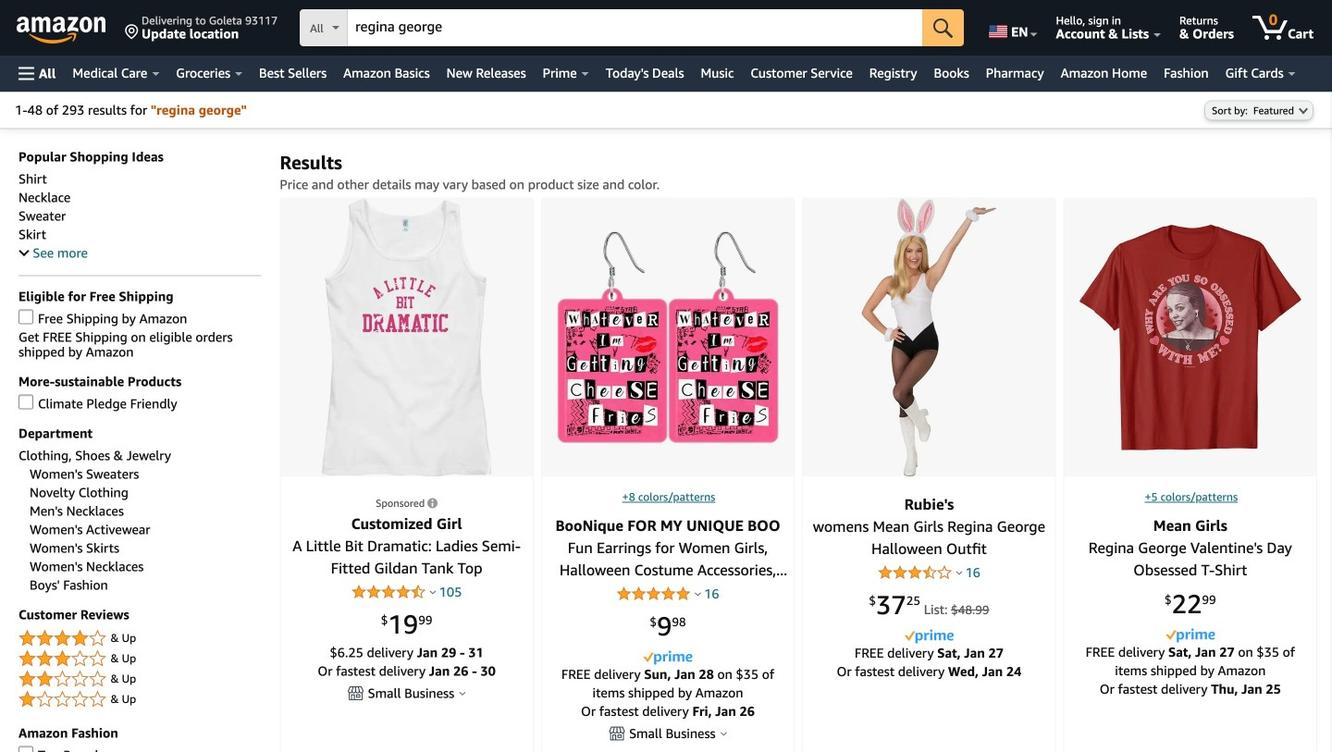 Task type: vqa. For each thing, say whether or not it's contained in the screenshot.
the Or fastest delivery Jan 26 - 30 element
yes



Task type: locate. For each thing, give the bounding box(es) containing it.
or fastest delivery jan 26 - 30 element
[[318, 663, 496, 679]]

2 horizontal spatial amazon prime image
[[1166, 629, 1215, 643]]

amazon prime image for free delivery sat, jan 27 on $35 of items shipped by amazon "element"
[[1166, 629, 1215, 643]]

4 stars & up element
[[19, 628, 261, 650]]

0 horizontal spatial popover image
[[459, 691, 466, 696]]

or fastest delivery wed, jan 24 element
[[837, 664, 1022, 679]]

popover image
[[430, 590, 436, 594]]

popover image
[[695, 592, 701, 596], [459, 691, 466, 696], [721, 731, 727, 736]]

0 vertical spatial checkbox image
[[19, 309, 33, 324]]

None submit
[[923, 9, 964, 46]]

1 vertical spatial checkbox image
[[19, 746, 33, 752]]

1 checkbox image from the top
[[19, 309, 33, 324]]

2 horizontal spatial popover image
[[721, 731, 727, 736]]

amazon prime image up free delivery sat, jan 27 on $35 of items shipped by amazon "element"
[[1166, 629, 1215, 643]]

1 horizontal spatial amazon prime image
[[905, 630, 954, 644]]

none submit inside the navigation navigation
[[923, 9, 964, 46]]

amazon prime image
[[1166, 629, 1215, 643], [905, 630, 954, 644], [644, 651, 693, 665]]

free delivery sun, jan 28 on $35 of items shipped by amazon element
[[562, 667, 775, 700]]

checkbox image
[[19, 395, 33, 409]]

amazon prime image up free delivery sat, jan 27 element
[[905, 630, 954, 644]]

0 horizontal spatial amazon prime image
[[644, 651, 693, 665]]

None search field
[[300, 9, 964, 48]]

3 stars & up element
[[19, 648, 261, 670]]

checkbox image
[[19, 309, 33, 324], [19, 746, 33, 752]]

0 vertical spatial popover image
[[695, 592, 701, 596]]

dropdown image
[[1299, 107, 1308, 114]]

amazon prime image up free delivery sun, jan 28 on $35 of items shipped by amazon element
[[644, 651, 693, 665]]

$6.25 delivery jan 29 - 31 element
[[330, 645, 484, 660]]

rubie's womens mean girls regina george halloween outfit image
[[862, 198, 997, 476]]

1 vertical spatial popover image
[[459, 691, 466, 696]]



Task type: describe. For each thing, give the bounding box(es) containing it.
navigation navigation
[[0, 0, 1332, 92]]

amazon image
[[17, 17, 106, 44]]

Search Amazon text field
[[348, 10, 923, 45]]

1 star & up element
[[19, 689, 261, 711]]

none search field inside the navigation navigation
[[300, 9, 964, 48]]

amazon prime image for free delivery sat, jan 27 element
[[905, 630, 954, 644]]

1 horizontal spatial popover image
[[695, 592, 701, 596]]

2 stars & up element
[[19, 668, 261, 691]]

extender expand image
[[19, 246, 29, 256]]

free delivery sat, jan 27 on $35 of items shipped by amazon element
[[1086, 644, 1295, 678]]

or fastest delivery fri, jan 26 element
[[581, 704, 755, 719]]

or fastest delivery thu, jan 25 element
[[1100, 681, 1281, 697]]

amazon prime image for free delivery sun, jan 28 on $35 of items shipped by amazon element
[[644, 651, 693, 665]]

fun earrings for women girls, halloween costume accessories, fun merchandise for women girls, themed party favors, fun gif... image
[[557, 231, 779, 444]]

free delivery sat, jan 27 element
[[855, 645, 1004, 661]]

2 vertical spatial popover image
[[721, 731, 727, 736]]

sponsored ad - a little bit dramatic: ladies semi-fitted gildan tank top image
[[322, 198, 492, 476]]

mean girls regina george valentine's day obsessed t-shirt image
[[1079, 224, 1302, 450]]

2 checkbox image from the top
[[19, 746, 33, 752]]



